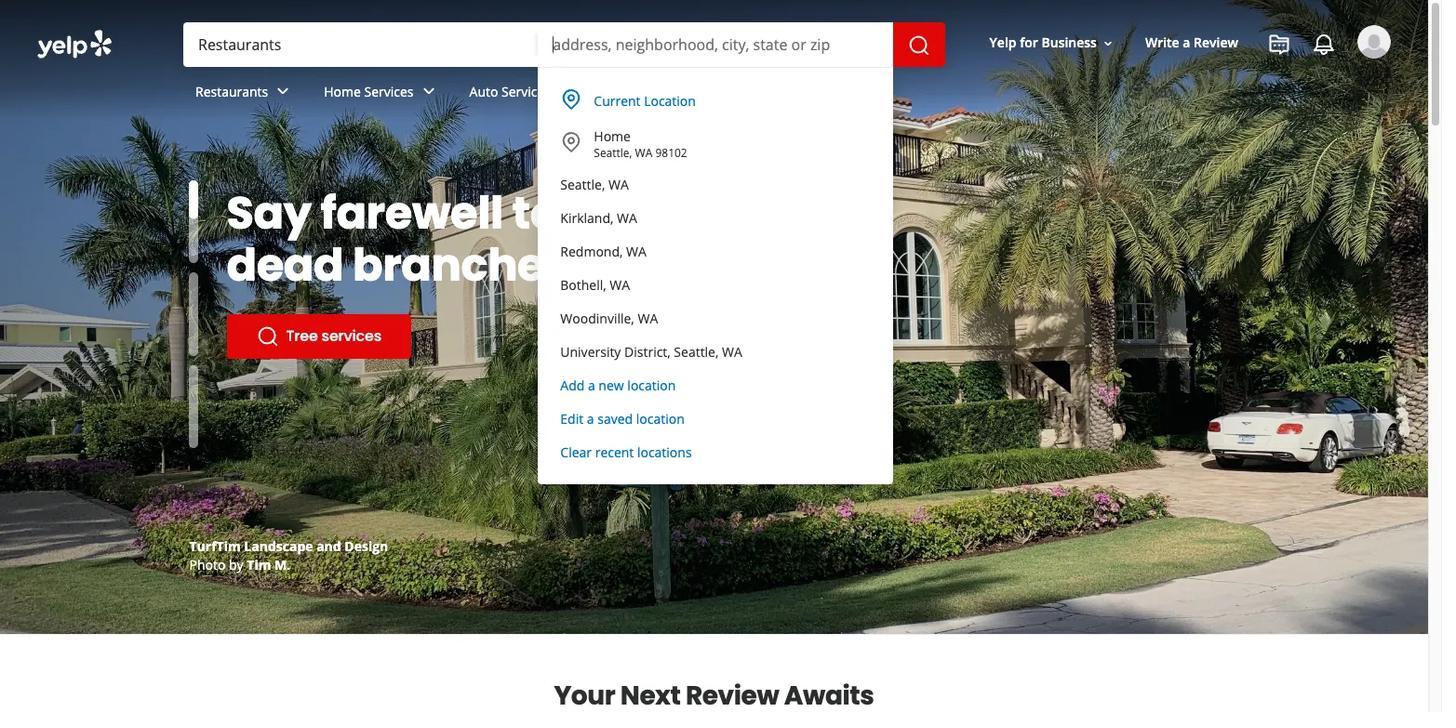 Task type: describe. For each thing, give the bounding box(es) containing it.
services for auto services
[[502, 82, 551, 100]]

notifications image
[[1313, 34, 1336, 56]]

edit
[[561, 410, 584, 428]]

24 search v2 image
[[256, 326, 279, 348]]

auto services link
[[455, 67, 592, 121]]

to
[[512, 182, 558, 245]]

auto services
[[470, 82, 551, 100]]

kirkland, wa
[[561, 209, 637, 227]]

clear recent locations
[[561, 444, 692, 462]]

design
[[345, 538, 388, 556]]

write
[[1146, 34, 1180, 52]]

98102
[[656, 145, 688, 161]]

clear
[[561, 444, 592, 462]]

a for write
[[1183, 34, 1191, 52]]

redmond,
[[561, 243, 623, 261]]

write a review
[[1146, 34, 1239, 52]]

explore banner section banner
[[0, 0, 1429, 635]]

seattle, inside the university district, seattle, wa link
[[674, 343, 719, 361]]

turftim landscape and design photo by tim m.
[[189, 538, 388, 574]]

for
[[1020, 34, 1039, 52]]

wa for kirkland, wa
[[617, 209, 637, 227]]

turftim
[[189, 538, 241, 556]]

add
[[561, 377, 585, 395]]

wa for bothell, wa
[[610, 276, 630, 294]]

review
[[1194, 34, 1239, 52]]

services for home services
[[364, 82, 414, 100]]

a for add
[[588, 377, 595, 395]]

none search field inside search box
[[183, 22, 949, 67]]

write a review link
[[1138, 26, 1246, 60]]

home services link
[[309, 67, 455, 121]]

photo
[[189, 557, 226, 574]]

landscape
[[244, 538, 313, 556]]

seattle, inside home seattle, wa 98102
[[594, 145, 632, 161]]

wa inside home seattle, wa 98102
[[635, 145, 653, 161]]

home services
[[324, 82, 414, 100]]

university
[[561, 343, 621, 361]]

services
[[322, 326, 382, 347]]

say
[[227, 182, 312, 245]]

bothell,
[[561, 276, 607, 294]]

  text field inside search field
[[553, 34, 878, 55]]

woodinville,
[[561, 310, 635, 328]]

seattle, inside seattle, wa link
[[561, 176, 605, 194]]

24 marker v2 image
[[561, 132, 583, 154]]

add a new location link
[[549, 370, 878, 403]]

auto
[[470, 82, 498, 100]]

more
[[607, 82, 639, 100]]

saved
[[598, 410, 633, 428]]

location for edit a saved location
[[636, 410, 685, 428]]

tree services link
[[227, 315, 411, 359]]

24 chevron down v2 image for home services
[[417, 80, 440, 103]]

business categories element
[[181, 67, 1392, 121]]

Find text field
[[198, 34, 523, 55]]

new
[[599, 377, 624, 395]]

current
[[594, 92, 641, 110]]

tree
[[286, 326, 318, 347]]

24 chevron down v2 image for restaurants
[[272, 80, 294, 103]]

restaurants link
[[181, 67, 309, 121]]

tim m. link
[[247, 557, 291, 574]]

and
[[317, 538, 341, 556]]

district,
[[625, 343, 671, 361]]

24 chevron down v2 image for auto services
[[555, 80, 577, 103]]



Task type: locate. For each thing, give the bounding box(es) containing it.
None search field
[[0, 0, 1429, 515]]

Near text field
[[553, 34, 878, 55]]

wa up woodinville, wa
[[610, 276, 630, 294]]

24 chevron down v2 image inside home services link
[[417, 80, 440, 103]]

24 marker v2 image
[[561, 89, 583, 111]]

seattle, wa
[[561, 176, 629, 194]]

24 chevron down v2 image up 24 marker v2 image
[[555, 80, 577, 103]]

edit a saved location
[[561, 410, 685, 428]]

1 horizontal spatial 24 chevron down v2 image
[[555, 80, 577, 103]]

home down current in the top of the page
[[594, 128, 631, 145]]

24 chevron down v2 image right the more
[[643, 80, 665, 103]]

university district, seattle, wa
[[561, 343, 743, 361]]

0 vertical spatial a
[[1183, 34, 1191, 52]]

1 vertical spatial home
[[594, 128, 631, 145]]

services right auto
[[502, 82, 551, 100]]

1 horizontal spatial 24 chevron down v2 image
[[643, 80, 665, 103]]

services down find text box on the top of the page
[[364, 82, 414, 100]]

bothell, wa
[[561, 276, 630, 294]]

seattle,
[[594, 145, 632, 161], [561, 176, 605, 194], [674, 343, 719, 361]]

wa down woodinville, wa link
[[722, 343, 743, 361]]

add a new location
[[561, 377, 676, 395]]

home inside home seattle, wa 98102
[[594, 128, 631, 145]]

location up "locations"
[[636, 410, 685, 428]]

seattle, up seattle, wa
[[594, 145, 632, 161]]

0 horizontal spatial services
[[364, 82, 414, 100]]

24 chevron down v2 image left auto
[[417, 80, 440, 103]]

1 vertical spatial a
[[588, 377, 595, 395]]

wa left 98102
[[635, 145, 653, 161]]

redmond, wa
[[561, 243, 647, 261]]

0 horizontal spatial home
[[324, 82, 361, 100]]

locations
[[638, 444, 692, 462]]

bothell, wa link
[[549, 269, 878, 303]]

wa right kirkland,
[[617, 209, 637, 227]]

services
[[364, 82, 414, 100], [502, 82, 551, 100]]

a
[[1183, 34, 1191, 52], [588, 377, 595, 395], [587, 410, 594, 428]]

edit a saved location link
[[549, 403, 878, 437]]

None search field
[[183, 22, 949, 67]]

home
[[324, 82, 361, 100], [594, 128, 631, 145]]

search image
[[908, 34, 930, 56]]

wa up 'kirkland, wa'
[[609, 176, 629, 194]]

1 24 chevron down v2 image from the left
[[272, 80, 294, 103]]

1 24 chevron down v2 image from the left
[[417, 80, 440, 103]]

1 horizontal spatial home
[[594, 128, 631, 145]]

1 services from the left
[[364, 82, 414, 100]]

yelp
[[990, 34, 1017, 52]]

16 chevron down v2 image
[[1101, 36, 1116, 51]]

tree services
[[286, 326, 382, 347]]

home for home seattle, wa 98102
[[594, 128, 631, 145]]

wa up district, on the left of page
[[638, 310, 658, 328]]

home inside business categories element
[[324, 82, 361, 100]]

seattle, down woodinville, wa link
[[674, 343, 719, 361]]

location
[[628, 377, 676, 395], [636, 410, 685, 428]]

dead
[[227, 235, 344, 297]]

clear recent locations link
[[549, 437, 878, 470]]

location for add a new location
[[628, 377, 676, 395]]

a for edit
[[587, 410, 594, 428]]

wa for seattle, wa
[[609, 176, 629, 194]]

24 chevron down v2 image inside auto services link
[[555, 80, 577, 103]]

wa right the redmond,
[[627, 243, 647, 261]]

farewell
[[321, 182, 503, 245]]

home down find text box on the top of the page
[[324, 82, 361, 100]]

user actions element
[[975, 23, 1418, 138]]

0 vertical spatial home
[[324, 82, 361, 100]]

1 vertical spatial location
[[636, 410, 685, 428]]

location
[[644, 92, 696, 110]]

none search field containing yelp for business
[[0, 0, 1429, 515]]

24 chevron down v2 image inside more link
[[643, 80, 665, 103]]

24 chevron down v2 image right "restaurants"
[[272, 80, 294, 103]]

a right "write"
[[1183, 34, 1191, 52]]

wa
[[635, 145, 653, 161], [609, 176, 629, 194], [617, 209, 637, 227], [627, 243, 647, 261], [610, 276, 630, 294], [638, 310, 658, 328], [722, 343, 743, 361]]

m.
[[275, 557, 291, 574]]

2 24 chevron down v2 image from the left
[[643, 80, 665, 103]]

tim
[[247, 557, 271, 574]]

0 horizontal spatial 24 chevron down v2 image
[[272, 80, 294, 103]]

0 vertical spatial seattle,
[[594, 145, 632, 161]]

1 vertical spatial seattle,
[[561, 176, 605, 194]]

recent
[[595, 444, 634, 462]]

24 chevron down v2 image
[[417, 80, 440, 103], [643, 80, 665, 103]]

nolan p. image
[[1358, 25, 1392, 59]]

woodinville, wa
[[561, 310, 658, 328]]

0 vertical spatial location
[[628, 377, 676, 395]]

seattle, up kirkland,
[[561, 176, 605, 194]]

yelp for business button
[[983, 26, 1123, 60]]

yelp for business
[[990, 34, 1097, 52]]

current location link
[[549, 83, 882, 120]]

a right add
[[588, 377, 595, 395]]

restaurants
[[195, 82, 268, 100]]

  text field
[[553, 34, 878, 55]]

2 services from the left
[[502, 82, 551, 100]]

university district, seattle, wa link
[[549, 336, 878, 370]]

business
[[1042, 34, 1097, 52]]

24 chevron down v2 image
[[272, 80, 294, 103], [555, 80, 577, 103]]

home seattle, wa 98102
[[594, 128, 688, 161]]

2 vertical spatial a
[[587, 410, 594, 428]]

2 24 chevron down v2 image from the left
[[555, 80, 577, 103]]

24 chevron down v2 image for more
[[643, 80, 665, 103]]

by
[[229, 557, 244, 574]]

more link
[[592, 67, 680, 121]]

none field find
[[198, 34, 523, 55]]

kirkland, wa link
[[549, 202, 878, 235]]

None field
[[198, 34, 523, 55], [553, 34, 878, 55], [553, 34, 878, 55]]

seattle, wa link
[[549, 168, 878, 202]]

location down university district, seattle, wa
[[628, 377, 676, 395]]

woodinville, wa link
[[549, 303, 878, 336]]

wa for redmond, wa
[[627, 243, 647, 261]]

branches
[[353, 235, 569, 297]]

24 chevron down v2 image inside restaurants link
[[272, 80, 294, 103]]

1 horizontal spatial services
[[502, 82, 551, 100]]

redmond, wa link
[[549, 235, 878, 269]]

projects image
[[1269, 34, 1291, 56]]

kirkland,
[[561, 209, 614, 227]]

turftim landscape and design link
[[189, 538, 388, 556]]

a right 'edit'
[[587, 410, 594, 428]]

2 vertical spatial seattle,
[[674, 343, 719, 361]]

say farewell to dead branches
[[227, 182, 569, 297]]

home for home services
[[324, 82, 361, 100]]

current location
[[594, 92, 696, 110]]

0 horizontal spatial 24 chevron down v2 image
[[417, 80, 440, 103]]

wa for woodinville, wa
[[638, 310, 658, 328]]



Task type: vqa. For each thing, say whether or not it's contained in the screenshot.
Seattle, WA link
yes



